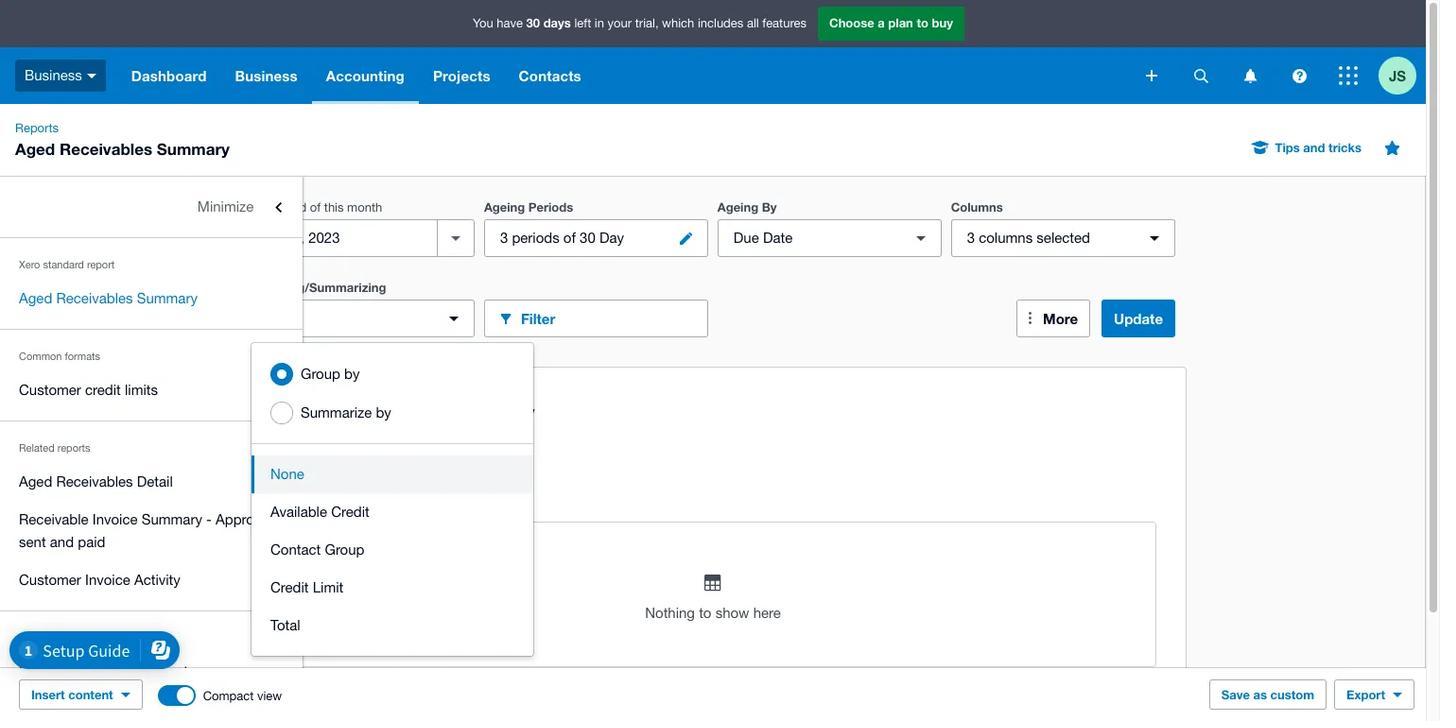 Task type: locate. For each thing, give the bounding box(es) containing it.
receivables down xero standard report
[[56, 290, 133, 306]]

custom up compact
[[161, 664, 208, 680]]

choose
[[829, 15, 874, 30]]

nothing to show here
[[645, 605, 781, 621]]

credit up "total"
[[270, 580, 309, 596]]

by down group by button on the left
[[376, 405, 391, 421]]

date inside popup button
[[763, 230, 793, 246]]

credit down the november
[[331, 504, 369, 520]]

0 horizontal spatial report
[[19, 687, 57, 703]]

report
[[87, 259, 115, 270], [19, 687, 57, 703]]

1 learn from the top
[[19, 633, 45, 644]]

group up summarize
[[301, 366, 340, 382]]

0 vertical spatial custom
[[161, 664, 208, 680]]

buy
[[932, 15, 953, 30]]

invoice up paid
[[92, 512, 138, 528]]

to
[[917, 15, 929, 30], [699, 605, 712, 621], [90, 664, 102, 680]]

ageing down none
[[270, 488, 315, 504]]

1 horizontal spatial 30
[[580, 230, 596, 246]]

date left end
[[251, 200, 278, 215]]

sent
[[19, 534, 46, 550]]

navigation containing dashboard
[[117, 47, 1133, 104]]

of inside business as of november 30, 2023 ageing by due date
[[291, 465, 303, 481]]

:
[[278, 200, 282, 215]]

summary down the minimize button
[[137, 290, 198, 306]]

1 vertical spatial summary
[[137, 290, 198, 306]]

update button
[[1102, 300, 1175, 338]]

business button
[[0, 47, 117, 104]]

js
[[1389, 67, 1406, 84]]

due date button
[[718, 219, 942, 257]]

aged for aged receivables summary
[[19, 290, 52, 306]]

credit
[[331, 504, 369, 520], [270, 580, 309, 596]]

summary inside aged receivables summary link
[[137, 290, 198, 306]]

by inside business as of november 30, 2023 ageing by due date
[[319, 488, 334, 504]]

1 vertical spatial to
[[699, 605, 712, 621]]

2 horizontal spatial to
[[917, 15, 929, 30]]

remove from favorites image
[[1373, 129, 1411, 166]]

3 periods of 30 day button
[[484, 219, 708, 257]]

0 horizontal spatial svg image
[[87, 74, 96, 78]]

aged down related
[[19, 474, 52, 490]]

1 vertical spatial aged
[[19, 290, 52, 306]]

by left due
[[319, 488, 334, 504]]

ageing left by
[[718, 200, 758, 215]]

date right the due
[[763, 230, 793, 246]]

report left content
[[19, 687, 57, 703]]

due
[[338, 488, 362, 504]]

of right as
[[291, 465, 303, 481]]

group by button
[[252, 355, 533, 393]]

2 vertical spatial receivables
[[56, 474, 133, 490]]

of for business as of november 30, 2023 ageing by due date
[[291, 465, 303, 481]]

this
[[324, 200, 344, 215]]

2 horizontal spatial by
[[376, 405, 391, 421]]

receivables down reports link
[[59, 139, 152, 159]]

choose a plan to buy
[[829, 15, 953, 30]]

content
[[68, 687, 113, 703]]

0 horizontal spatial to
[[90, 664, 102, 680]]

1 vertical spatial a
[[149, 664, 157, 680]]

credit limit
[[270, 580, 343, 596]]

0 horizontal spatial date
[[251, 200, 278, 215]]

1 horizontal spatial a
[[878, 15, 885, 30]]

0 horizontal spatial ageing
[[270, 488, 315, 504]]

customer credit limits
[[19, 382, 158, 398]]

and down receivable
[[50, 534, 74, 550]]

of left this on the top of page
[[310, 200, 321, 215]]

-
[[206, 512, 212, 528]]

invoice for customer
[[85, 572, 130, 588]]

0 vertical spatial summary
[[157, 139, 230, 159]]

1 horizontal spatial credit
[[331, 504, 369, 520]]

0 vertical spatial a
[[878, 15, 885, 30]]

periods
[[512, 230, 560, 246]]

30 inside banner
[[526, 15, 540, 30]]

0 vertical spatial report
[[87, 259, 115, 270]]

1 vertical spatial invoice
[[85, 572, 130, 588]]

have
[[497, 16, 523, 30]]

0 vertical spatial aged
[[15, 139, 55, 159]]

date
[[251, 200, 278, 215], [763, 230, 793, 246]]

1 horizontal spatial svg image
[[1146, 70, 1157, 81]]

total
[[270, 617, 300, 634]]

2 vertical spatial summary
[[142, 512, 202, 528]]

ageing
[[484, 200, 525, 215], [718, 200, 758, 215], [270, 488, 315, 504]]

of inside button
[[563, 230, 576, 246]]

0 vertical spatial customer
[[19, 382, 81, 398]]

aged down reports link
[[15, 139, 55, 159]]

custom
[[161, 664, 208, 680], [1271, 687, 1314, 703]]

summary left -
[[142, 512, 202, 528]]

formats
[[65, 351, 100, 362]]

columns
[[979, 230, 1033, 246]]

includes
[[698, 16, 744, 30]]

group up limit
[[325, 542, 365, 558]]

0 vertical spatial invoice
[[92, 512, 138, 528]]

month
[[347, 200, 382, 215]]

business
[[25, 67, 82, 83], [235, 67, 298, 84], [270, 443, 328, 459]]

of for 3 periods of 30 day
[[563, 230, 576, 246]]

0 horizontal spatial custom
[[161, 664, 208, 680]]

and right tips
[[1303, 140, 1325, 155]]

to inside banner
[[917, 15, 929, 30]]

2 vertical spatial to
[[90, 664, 102, 680]]

summary up the minimize
[[157, 139, 230, 159]]

by for group by
[[344, 366, 360, 382]]

invoice inside the receivable invoice summary - approved, sent and paid
[[92, 512, 138, 528]]

customer down 'common formats'
[[19, 382, 81, 398]]

2 horizontal spatial of
[[563, 230, 576, 246]]

list of convenience dates image
[[437, 219, 475, 257]]

1 vertical spatial receivables
[[56, 290, 133, 306]]

and inside "button"
[[1303, 140, 1325, 155]]

invoice for receivable
[[92, 512, 138, 528]]

ageing by
[[718, 200, 777, 215]]

learn for learn more
[[19, 633, 45, 644]]

1 vertical spatial credit
[[270, 580, 309, 596]]

export button
[[1334, 680, 1415, 710]]

features
[[762, 16, 807, 30]]

to left show at the bottom of the page
[[699, 605, 712, 621]]

2 vertical spatial of
[[291, 465, 303, 481]]

common
[[19, 351, 62, 362]]

2 customer from the top
[[19, 572, 81, 588]]

none button
[[252, 456, 533, 494]]

summary inside the receivable invoice summary - approved, sent and paid
[[142, 512, 202, 528]]

group
[[301, 366, 340, 382], [325, 542, 365, 558]]

business button
[[221, 47, 312, 104]]

minimize button
[[0, 188, 303, 226]]

0 horizontal spatial credit
[[270, 580, 309, 596]]

ageing up the periods on the left top
[[484, 200, 525, 215]]

trial,
[[635, 16, 659, 30]]

by inside group by button
[[344, 366, 360, 382]]

a right create
[[149, 664, 157, 680]]

2 vertical spatial aged
[[19, 474, 52, 490]]

2 horizontal spatial ageing
[[718, 200, 758, 215]]

contact group
[[270, 542, 365, 558]]

business inside popup button
[[25, 67, 82, 83]]

1 vertical spatial of
[[563, 230, 576, 246]]

by
[[762, 200, 777, 215]]

0 vertical spatial learn
[[19, 633, 45, 644]]

30 right have
[[526, 15, 540, 30]]

svg image
[[1292, 69, 1306, 83], [1146, 70, 1157, 81], [87, 74, 96, 78]]

2 3 from the left
[[967, 230, 975, 246]]

0 vertical spatial of
[[310, 200, 321, 215]]

learn left more
[[19, 633, 45, 644]]

contacts button
[[505, 47, 596, 104]]

3 periods of 30 day
[[500, 230, 624, 246]]

1 customer from the top
[[19, 382, 81, 398]]

to left buy on the top of page
[[917, 15, 929, 30]]

0 vertical spatial by
[[344, 366, 360, 382]]

1 horizontal spatial to
[[699, 605, 712, 621]]

navigation
[[117, 47, 1133, 104]]

learn
[[19, 633, 45, 644], [19, 664, 55, 680]]

1 horizontal spatial date
[[763, 230, 793, 246]]

receivables
[[59, 139, 152, 159], [56, 290, 133, 306], [56, 474, 133, 490]]

1 horizontal spatial 3
[[967, 230, 975, 246]]

days
[[543, 15, 571, 30]]

0 horizontal spatial of
[[291, 465, 303, 481]]

customer for customer invoice activity
[[19, 572, 81, 588]]

approved,
[[216, 512, 281, 528]]

svg image
[[1339, 66, 1358, 85], [1194, 69, 1208, 83], [1244, 69, 1256, 83]]

0 vertical spatial to
[[917, 15, 929, 30]]

0 horizontal spatial svg image
[[1194, 69, 1208, 83]]

activity
[[134, 572, 180, 588]]

credit inside button
[[331, 504, 369, 520]]

available credit
[[270, 504, 369, 520]]

custom right as
[[1271, 687, 1314, 703]]

by inside the summarize by button
[[376, 405, 391, 421]]

columns
[[951, 200, 1003, 215]]

date
[[366, 488, 394, 504]]

0 vertical spatial credit
[[331, 504, 369, 520]]

0 horizontal spatial 3
[[500, 230, 508, 246]]

custom inside learn how to create a custom report
[[161, 664, 208, 680]]

learn up "insert"
[[19, 664, 55, 680]]

1 vertical spatial report
[[19, 687, 57, 703]]

30 inside 3 periods of 30 day button
[[580, 230, 596, 246]]

customer down sent
[[19, 572, 81, 588]]

3 down the columns
[[967, 230, 975, 246]]

of right the periods on the left top
[[563, 230, 576, 246]]

aged inside reports aged receivables summary
[[15, 139, 55, 159]]

1 vertical spatial custom
[[1271, 687, 1314, 703]]

0 horizontal spatial 30
[[526, 15, 540, 30]]

0 vertical spatial receivables
[[59, 139, 152, 159]]

plan
[[888, 15, 913, 30]]

receivables down the reports on the left of the page
[[56, 474, 133, 490]]

related
[[19, 443, 55, 454]]

1 horizontal spatial by
[[344, 366, 360, 382]]

invoice
[[92, 512, 138, 528], [85, 572, 130, 588]]

receivables inside reports aged receivables summary
[[59, 139, 152, 159]]

list box
[[252, 343, 533, 656]]

group containing group by
[[252, 343, 533, 656]]

to inside learn how to create a custom report
[[90, 664, 102, 680]]

reports aged receivables summary
[[15, 121, 230, 159]]

customer credit limits link
[[0, 372, 303, 409]]

2 vertical spatial by
[[319, 488, 334, 504]]

banner
[[0, 0, 1426, 104]]

0 horizontal spatial by
[[319, 488, 334, 504]]

learn how to create a custom report link
[[0, 653, 303, 714]]

insert
[[31, 687, 65, 703]]

1 vertical spatial customer
[[19, 572, 81, 588]]

1 vertical spatial 30
[[580, 230, 596, 246]]

limits
[[125, 382, 158, 398]]

export
[[1347, 687, 1385, 703]]

learn for learn how to create a custom report
[[19, 664, 55, 680]]

as
[[1253, 687, 1267, 703]]

1 3 from the left
[[500, 230, 508, 246]]

0 horizontal spatial and
[[50, 534, 74, 550]]

3 inside 3 periods of 30 day button
[[500, 230, 508, 246]]

detail
[[137, 474, 173, 490]]

3 left the periods on the left top
[[500, 230, 508, 246]]

related reports
[[19, 443, 90, 454]]

customer
[[19, 382, 81, 398], [19, 572, 81, 588]]

0 vertical spatial and
[[1303, 140, 1325, 155]]

0 horizontal spatial a
[[149, 664, 157, 680]]

learn inside learn how to create a custom report
[[19, 664, 55, 680]]

30 left day at left
[[580, 230, 596, 246]]

minimize
[[197, 199, 254, 215]]

1 horizontal spatial ageing
[[484, 200, 525, 215]]

periods
[[528, 200, 573, 215]]

group
[[252, 343, 533, 656]]

summary for invoice
[[142, 512, 202, 528]]

a left the plan
[[878, 15, 885, 30]]

invoice down paid
[[85, 572, 130, 588]]

0 vertical spatial 30
[[526, 15, 540, 30]]

1 vertical spatial date
[[763, 230, 793, 246]]

2 horizontal spatial svg image
[[1292, 69, 1306, 83]]

2 learn from the top
[[19, 664, 55, 680]]

1 vertical spatial learn
[[19, 664, 55, 680]]

1 horizontal spatial and
[[1303, 140, 1325, 155]]

aged down xero
[[19, 290, 52, 306]]

contact
[[270, 542, 321, 558]]

by up summarize by
[[344, 366, 360, 382]]

report up aged receivables summary
[[87, 259, 115, 270]]

1 horizontal spatial of
[[310, 200, 321, 215]]

1 vertical spatial and
[[50, 534, 74, 550]]

to right how
[[90, 664, 102, 680]]

1 vertical spatial by
[[376, 405, 391, 421]]

1 horizontal spatial custom
[[1271, 687, 1314, 703]]

receivables for summary
[[56, 290, 133, 306]]



Task type: describe. For each thing, give the bounding box(es) containing it.
ageing for ageing periods
[[484, 200, 525, 215]]

of inside date : end of this month
[[310, 200, 321, 215]]

due date
[[734, 230, 793, 246]]

show
[[715, 605, 749, 621]]

ageing inside business as of november 30, 2023 ageing by due date
[[270, 488, 315, 504]]

0 vertical spatial date
[[251, 200, 278, 215]]

all
[[747, 16, 759, 30]]

1 vertical spatial group
[[325, 542, 365, 558]]

accounting button
[[312, 47, 419, 104]]

Select end date field
[[252, 220, 437, 256]]

customer invoice activity
[[19, 572, 180, 588]]

aged receivables detail link
[[0, 463, 303, 501]]

receivable
[[19, 512, 89, 528]]

grouping/summarizing
[[251, 280, 386, 295]]

filter
[[521, 310, 555, 327]]

more button
[[1017, 300, 1090, 338]]

which
[[662, 16, 694, 30]]

30,
[[377, 465, 397, 481]]

navigation inside banner
[[117, 47, 1133, 104]]

reports link
[[8, 119, 66, 138]]

summary for receivables
[[137, 290, 198, 306]]

a inside banner
[[878, 15, 885, 30]]

3 for 3 columns selected
[[967, 230, 975, 246]]

in
[[595, 16, 604, 30]]

ageing periods
[[484, 200, 573, 215]]

credit limit button
[[252, 569, 533, 607]]

date : end of this month
[[251, 200, 382, 215]]

end
[[285, 200, 307, 215]]

reports
[[57, 443, 90, 454]]

you
[[473, 16, 493, 30]]

view
[[257, 689, 282, 703]]

js button
[[1379, 47, 1426, 104]]

compact view
[[203, 689, 282, 703]]

aged receivables detail
[[19, 474, 173, 490]]

3 columns selected
[[967, 230, 1090, 246]]

projects button
[[419, 47, 505, 104]]

Report title field
[[265, 391, 1148, 435]]

none
[[270, 466, 304, 482]]

customer invoice activity link
[[0, 562, 303, 600]]

insert content button
[[19, 680, 142, 710]]

and inside the receivable invoice summary - approved, sent and paid
[[50, 534, 74, 550]]

reports
[[15, 121, 59, 135]]

customer for customer credit limits
[[19, 382, 81, 398]]

here
[[753, 605, 781, 621]]

nothing
[[645, 605, 695, 621]]

aged for aged receivables detail
[[19, 474, 52, 490]]

learn more
[[19, 633, 72, 644]]

total button
[[252, 607, 533, 645]]

more
[[48, 633, 72, 644]]

a inside learn how to create a custom report
[[149, 664, 157, 680]]

credit inside button
[[270, 580, 309, 596]]

banner containing js
[[0, 0, 1426, 104]]

xero
[[19, 259, 40, 270]]

compact
[[203, 689, 254, 703]]

2023
[[400, 465, 432, 481]]

save as custom button
[[1209, 680, 1327, 710]]

1 horizontal spatial report
[[87, 259, 115, 270]]

your
[[608, 16, 632, 30]]

summarize by button
[[252, 393, 533, 432]]

by for summarize by
[[376, 405, 391, 421]]

receivable invoice summary - approved, sent and paid
[[19, 512, 281, 550]]

summarize
[[301, 405, 372, 421]]

3 for 3 periods of 30 day
[[500, 230, 508, 246]]

paid
[[78, 534, 105, 550]]

custom inside button
[[1271, 687, 1314, 703]]

0 vertical spatial group
[[301, 366, 340, 382]]

tips and tricks button
[[1241, 132, 1373, 163]]

summary inside reports aged receivables summary
[[157, 139, 230, 159]]

business inside business as of november 30, 2023 ageing by due date
[[270, 443, 328, 459]]

update
[[1114, 310, 1163, 327]]

you have 30 days left in your trial, which includes all features
[[473, 15, 807, 30]]

ageing for ageing by
[[718, 200, 758, 215]]

svg image inside business popup button
[[87, 74, 96, 78]]

tricks
[[1329, 140, 1362, 155]]

report inside learn how to create a custom report
[[19, 687, 57, 703]]

common formats
[[19, 351, 100, 362]]

save as custom
[[1222, 687, 1314, 703]]

selected
[[1037, 230, 1090, 246]]

business as of november 30, 2023 ageing by due date
[[270, 443, 432, 504]]

2 horizontal spatial svg image
[[1339, 66, 1358, 85]]

aged receivables summary
[[19, 290, 198, 306]]

contact group button
[[252, 531, 533, 569]]

day
[[599, 230, 624, 246]]

learn how to create a custom report
[[19, 664, 208, 703]]

accounting
[[326, 67, 405, 84]]

dashboard
[[131, 67, 207, 84]]

save
[[1222, 687, 1250, 703]]

insert content
[[31, 687, 113, 703]]

receivables for detail
[[56, 474, 133, 490]]

more
[[1043, 310, 1078, 327]]

due
[[734, 230, 759, 246]]

1 horizontal spatial svg image
[[1244, 69, 1256, 83]]

list box containing group by
[[252, 343, 533, 656]]

left
[[574, 16, 591, 30]]

limit
[[313, 580, 343, 596]]

business inside dropdown button
[[235, 67, 298, 84]]

tips and tricks
[[1275, 140, 1362, 155]]

as
[[270, 465, 287, 481]]

filter button
[[484, 300, 708, 338]]

group by
[[301, 366, 360, 382]]

how
[[59, 664, 86, 680]]

receivable invoice summary - approved, sent and paid link
[[0, 501, 303, 562]]

projects
[[433, 67, 490, 84]]

xero standard report
[[19, 259, 115, 270]]



Task type: vqa. For each thing, say whether or not it's contained in the screenshot.
the 'Remove Favorite' image to the bottom
no



